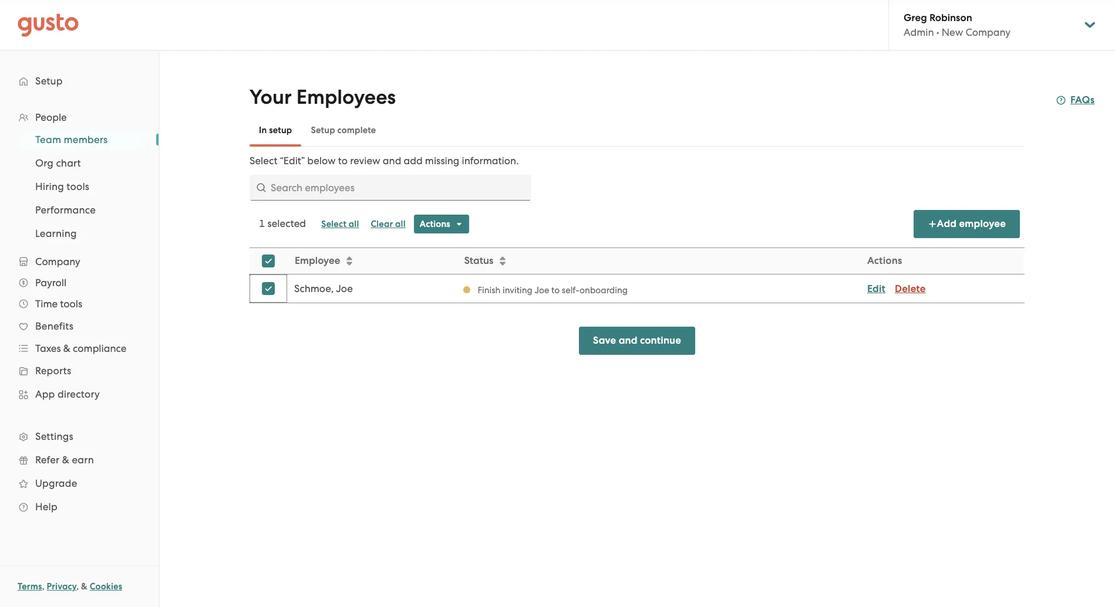 Task type: vqa. For each thing, say whether or not it's contained in the screenshot.
Settings link
yes



Task type: describe. For each thing, give the bounding box(es) containing it.
people button
[[12, 107, 147, 128]]

add employee button
[[913, 210, 1020, 238]]

all for clear all
[[395, 219, 406, 230]]

and inside in setup tab panel
[[383, 155, 401, 167]]

in setup button
[[250, 116, 301, 144]]

setup
[[269, 125, 292, 136]]

tools for time tools
[[60, 298, 82, 310]]

setup complete
[[311, 125, 376, 136]]

terms link
[[18, 582, 42, 592]]

home image
[[18, 13, 79, 37]]

select for select all
[[321, 219, 346, 230]]

upgrade
[[35, 478, 77, 490]]

select for select "edit" below to review and add missing information.
[[250, 155, 277, 167]]

new
[[942, 26, 963, 38]]

payroll button
[[12, 272, 147, 294]]

schmoe,
[[294, 283, 334, 295]]

1 selected
[[259, 218, 306, 230]]

taxes & compliance
[[35, 343, 127, 355]]

self-
[[562, 285, 580, 296]]

settings link
[[12, 426, 147, 447]]

add employee link
[[913, 210, 1020, 238]]

time tools
[[35, 298, 82, 310]]

add
[[404, 155, 423, 167]]

tools for hiring tools
[[67, 181, 89, 193]]

faqs
[[1070, 94, 1095, 106]]

directory
[[57, 389, 100, 400]]

to for self-
[[551, 285, 560, 296]]

help
[[35, 501, 57, 513]]

1 , from the left
[[42, 582, 45, 592]]

upgrade link
[[12, 473, 147, 494]]

company inside 'greg robinson admin • new company'
[[966, 26, 1011, 38]]

select all button
[[315, 215, 365, 234]]

admin
[[904, 26, 934, 38]]

2 vertical spatial &
[[81, 582, 87, 592]]

select "edit" below to review and add missing information.
[[250, 155, 519, 167]]

refer & earn link
[[12, 450, 147, 471]]

employee
[[295, 255, 340, 267]]

complete
[[337, 125, 376, 136]]

all for select all
[[349, 219, 359, 230]]

time tools button
[[12, 294, 147, 315]]

in setup
[[259, 125, 292, 136]]

1
[[259, 218, 265, 230]]

select all
[[321, 219, 359, 230]]

cookies button
[[90, 580, 122, 594]]

and inside button
[[619, 335, 638, 347]]

setup for setup complete
[[311, 125, 335, 136]]

people
[[35, 112, 67, 123]]

greg
[[904, 12, 927, 24]]

team
[[35, 134, 61, 146]]

gusto navigation element
[[0, 50, 159, 538]]

add
[[937, 218, 957, 230]]

setup for setup
[[35, 75, 63, 87]]

Select row checkbox
[[255, 276, 281, 302]]

performance
[[35, 204, 96, 216]]

refer
[[35, 454, 60, 466]]

privacy link
[[47, 582, 76, 592]]

hiring tools
[[35, 181, 89, 193]]

finish
[[478, 285, 501, 296]]

company button
[[12, 251, 147, 272]]

app directory
[[35, 389, 100, 400]]

terms
[[18, 582, 42, 592]]

information.
[[462, 155, 519, 167]]

onboarding
[[580, 285, 628, 296]]

payroll
[[35, 277, 66, 289]]

save and continue button
[[579, 327, 695, 355]]

inviting
[[503, 285, 532, 296]]

status
[[464, 255, 493, 267]]

learning
[[35, 228, 77, 240]]

your
[[250, 85, 292, 109]]

to for review
[[338, 155, 348, 167]]

actions inside dropdown button
[[420, 219, 450, 230]]

delete
[[895, 283, 926, 295]]

benefits link
[[12, 316, 147, 337]]

greg robinson admin • new company
[[904, 12, 1011, 38]]

taxes
[[35, 343, 61, 355]]

employees tab list
[[250, 114, 1025, 147]]



Task type: locate. For each thing, give the bounding box(es) containing it.
1 horizontal spatial all
[[395, 219, 406, 230]]

0 vertical spatial actions
[[420, 219, 450, 230]]

2 all from the left
[[395, 219, 406, 230]]

actions up 'edit'
[[867, 255, 902, 267]]

2 list from the top
[[0, 128, 159, 245]]

and
[[383, 155, 401, 167], [619, 335, 638, 347]]

reports
[[35, 365, 71, 377]]

chart
[[56, 157, 81, 169]]

clear all button
[[365, 215, 411, 234]]

0 horizontal spatial ,
[[42, 582, 45, 592]]

list containing team members
[[0, 128, 159, 245]]

1 horizontal spatial and
[[619, 335, 638, 347]]

& for earn
[[62, 454, 69, 466]]

1 vertical spatial setup
[[311, 125, 335, 136]]

privacy
[[47, 582, 76, 592]]

to right below
[[338, 155, 348, 167]]

0 horizontal spatial all
[[349, 219, 359, 230]]

to left self-
[[551, 285, 560, 296]]

to
[[338, 155, 348, 167], [551, 285, 560, 296]]

0 horizontal spatial joe
[[336, 283, 353, 295]]

your employees
[[250, 85, 396, 109]]

list
[[0, 107, 159, 519], [0, 128, 159, 245]]

time
[[35, 298, 58, 310]]

1 horizontal spatial ,
[[76, 582, 79, 592]]

performance link
[[21, 200, 147, 221]]

0 vertical spatial to
[[338, 155, 348, 167]]

0 vertical spatial select
[[250, 155, 277, 167]]

clear all
[[371, 219, 406, 230]]

review
[[350, 155, 380, 167]]

earn
[[72, 454, 94, 466]]

company up payroll
[[35, 256, 80, 268]]

company right the new
[[966, 26, 1011, 38]]

1 horizontal spatial joe
[[535, 285, 549, 296]]

1 vertical spatial and
[[619, 335, 638, 347]]

employees
[[296, 85, 396, 109]]

help link
[[12, 497, 147, 518]]

2 , from the left
[[76, 582, 79, 592]]

Search employees field
[[250, 175, 531, 201]]

setup up below
[[311, 125, 335, 136]]

setup inside gusto navigation element
[[35, 75, 63, 87]]

in setup tab panel
[[250, 154, 1025, 304]]

benefits
[[35, 321, 73, 332]]

tools down payroll dropdown button
[[60, 298, 82, 310]]

robinson
[[929, 12, 972, 24]]

reports link
[[12, 361, 147, 382]]

0 vertical spatial and
[[383, 155, 401, 167]]

1 vertical spatial company
[[35, 256, 80, 268]]

grid
[[250, 248, 1025, 304]]

& for compliance
[[63, 343, 70, 355]]

members
[[64, 134, 108, 146]]

all right clear
[[395, 219, 406, 230]]

select left "edit"
[[250, 155, 277, 167]]

0 vertical spatial &
[[63, 343, 70, 355]]

save and continue
[[593, 335, 681, 347]]

1 vertical spatial tools
[[60, 298, 82, 310]]

continue
[[640, 335, 681, 347]]

setup complete button
[[301, 116, 385, 144]]

& right taxes
[[63, 343, 70, 355]]

edit
[[867, 283, 885, 295]]

team members link
[[21, 129, 147, 150]]

tools
[[67, 181, 89, 193], [60, 298, 82, 310]]

1 horizontal spatial actions
[[867, 255, 902, 267]]

, left cookies button
[[76, 582, 79, 592]]

0 horizontal spatial actions
[[420, 219, 450, 230]]

grid containing employee
[[250, 248, 1025, 304]]

settings
[[35, 431, 73, 443]]

all inside 'button'
[[349, 219, 359, 230]]

1 horizontal spatial to
[[551, 285, 560, 296]]

refer & earn
[[35, 454, 94, 466]]

faqs button
[[1056, 93, 1095, 107]]

setup inside button
[[311, 125, 335, 136]]

•
[[936, 26, 939, 38]]

actions right clear all 'button' at the top left
[[420, 219, 450, 230]]

app directory link
[[12, 384, 147, 405]]

employee button
[[288, 249, 456, 274]]

team members
[[35, 134, 108, 146]]

& inside refer & earn link
[[62, 454, 69, 466]]

org chart
[[35, 157, 81, 169]]

hiring
[[35, 181, 64, 193]]

1 selected status
[[259, 218, 306, 230]]

Select all rows on this page checkbox
[[255, 248, 281, 274]]

all
[[349, 219, 359, 230], [395, 219, 406, 230]]

actions
[[420, 219, 450, 230], [867, 255, 902, 267]]

& left cookies button
[[81, 582, 87, 592]]

to inside grid
[[551, 285, 560, 296]]

& inside taxes & compliance dropdown button
[[63, 343, 70, 355]]

joe right inviting in the left of the page
[[535, 285, 549, 296]]

0 horizontal spatial select
[[250, 155, 277, 167]]

all left clear
[[349, 219, 359, 230]]

in
[[259, 125, 267, 136]]

missing
[[425, 155, 459, 167]]

selected
[[267, 218, 306, 230]]

terms , privacy , & cookies
[[18, 582, 122, 592]]

status button
[[457, 249, 860, 274]]

1 horizontal spatial company
[[966, 26, 1011, 38]]

org chart link
[[21, 153, 147, 174]]

delete button
[[895, 282, 926, 296]]

& left earn
[[62, 454, 69, 466]]

1 vertical spatial select
[[321, 219, 346, 230]]

taxes & compliance button
[[12, 338, 147, 359]]

finish inviting joe to self-onboarding
[[478, 285, 628, 296]]

, left privacy
[[42, 582, 45, 592]]

0 vertical spatial tools
[[67, 181, 89, 193]]

1 vertical spatial &
[[62, 454, 69, 466]]

setup up the 'people'
[[35, 75, 63, 87]]

schmoe, joe
[[294, 283, 353, 295]]

0 vertical spatial setup
[[35, 75, 63, 87]]

actions inside grid
[[867, 255, 902, 267]]

actions button
[[414, 215, 469, 234]]

1 horizontal spatial setup
[[311, 125, 335, 136]]

company inside dropdown button
[[35, 256, 80, 268]]

cookies
[[90, 582, 122, 592]]

learning link
[[21, 223, 147, 244]]

tools down org chart link
[[67, 181, 89, 193]]

select
[[250, 155, 277, 167], [321, 219, 346, 230]]

clear
[[371, 219, 393, 230]]

save
[[593, 335, 616, 347]]

select up employee
[[321, 219, 346, 230]]

setup link
[[12, 70, 147, 92]]

0 horizontal spatial company
[[35, 256, 80, 268]]

below
[[307, 155, 336, 167]]

compliance
[[73, 343, 127, 355]]

0 horizontal spatial to
[[338, 155, 348, 167]]

list containing people
[[0, 107, 159, 519]]

0 vertical spatial company
[[966, 26, 1011, 38]]

tools inside dropdown button
[[60, 298, 82, 310]]

joe right schmoe,
[[336, 283, 353, 295]]

1 vertical spatial actions
[[867, 255, 902, 267]]

1 all from the left
[[349, 219, 359, 230]]

add employee
[[937, 218, 1006, 230]]

select inside 'button'
[[321, 219, 346, 230]]

1 vertical spatial to
[[551, 285, 560, 296]]

1 list from the top
[[0, 107, 159, 519]]

1 horizontal spatial select
[[321, 219, 346, 230]]

all inside 'button'
[[395, 219, 406, 230]]

0 horizontal spatial and
[[383, 155, 401, 167]]

and left add
[[383, 155, 401, 167]]

"edit"
[[280, 155, 305, 167]]

0 horizontal spatial setup
[[35, 75, 63, 87]]

app
[[35, 389, 55, 400]]

edit link
[[867, 283, 885, 295]]

org
[[35, 157, 53, 169]]

and right save
[[619, 335, 638, 347]]

employee
[[959, 218, 1006, 230]]



